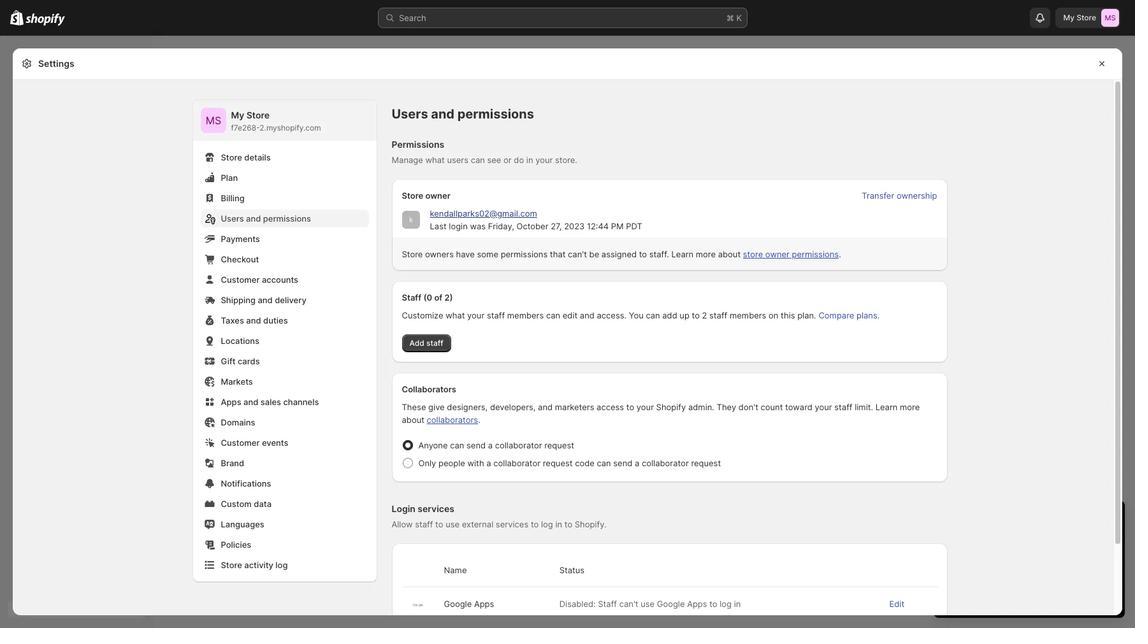 Task type: locate. For each thing, give the bounding box(es) containing it.
in inside permissions manage what users can see or do in your store.
[[526, 155, 533, 165]]

add
[[409, 338, 424, 348]]

1 horizontal spatial learn
[[876, 402, 898, 412]]

count
[[761, 402, 783, 412]]

plan.
[[797, 310, 816, 321]]

services right the login
[[418, 504, 454, 514]]

locations link
[[200, 332, 369, 350]]

1 vertical spatial in
[[555, 519, 562, 530]]

don't
[[739, 402, 758, 412]]

0 vertical spatial customer
[[221, 275, 260, 285]]

1 vertical spatial can't
[[619, 599, 638, 609]]

users down billing
[[221, 214, 244, 224]]

0 vertical spatial about
[[718, 249, 741, 259]]

0 vertical spatial log
[[541, 519, 553, 530]]

0 horizontal spatial users
[[221, 214, 244, 224]]

just
[[960, 569, 974, 579]]

0 horizontal spatial more
[[696, 249, 716, 259]]

1 vertical spatial my
[[231, 110, 244, 120]]

store left owners
[[402, 249, 423, 259]]

staff right allow
[[415, 519, 433, 530]]

0 horizontal spatial what
[[425, 155, 445, 165]]

users and permissions up payments link
[[221, 214, 311, 224]]

owner up last
[[425, 191, 451, 201]]

request up only people with a collaborator request code can send a collaborator request
[[544, 440, 574, 451]]

customer for customer events
[[221, 438, 260, 448]]

0 horizontal spatial for
[[946, 569, 957, 579]]

you
[[629, 310, 644, 321]]

1 horizontal spatial members
[[730, 310, 766, 321]]

0 horizontal spatial shopify
[[656, 402, 686, 412]]

1 customer from the top
[[221, 275, 260, 285]]

1 horizontal spatial can't
[[619, 599, 638, 609]]

do
[[514, 155, 524, 165]]

trial inside select a plan to extend your shopify trial for just $1/month for your first 3 months.
[[1090, 556, 1105, 566]]

a left the 'plan'
[[973, 556, 978, 566]]

members left edit
[[507, 310, 544, 321]]

about left store
[[718, 249, 741, 259]]

0 horizontal spatial use
[[446, 519, 460, 530]]

1 vertical spatial services
[[496, 519, 529, 530]]

in inside the login services allow staff to use external services to log in to shopify.
[[555, 519, 562, 530]]

1 horizontal spatial owner
[[765, 249, 790, 259]]

your left first
[[1029, 569, 1046, 579]]

0 vertical spatial users and permissions
[[392, 106, 534, 122]]

what left the users
[[425, 155, 445, 165]]

on
[[769, 310, 778, 321], [1005, 535, 1015, 546]]

a right with
[[486, 458, 491, 468]]

shopify inside select a plan to extend your shopify trial for just $1/month for your first 3 months.
[[1058, 556, 1088, 566]]

0 vertical spatial owner
[[425, 191, 451, 201]]

2 horizontal spatial in
[[734, 599, 741, 609]]

(0
[[423, 293, 432, 303]]

1 horizontal spatial in
[[555, 519, 562, 530]]

staff right '2' on the right of page
[[709, 310, 727, 321]]

that
[[550, 249, 566, 259]]

in for permissions
[[526, 155, 533, 165]]

languages
[[221, 519, 264, 530]]

learn right 'limit.'
[[876, 402, 898, 412]]

customer
[[221, 275, 260, 285], [221, 438, 260, 448]]

log
[[541, 519, 553, 530], [276, 560, 288, 570], [720, 599, 732, 609]]

my
[[1063, 13, 1075, 22], [231, 110, 244, 120]]

status
[[559, 565, 585, 576]]

0 vertical spatial what
[[425, 155, 445, 165]]

collaborator down developers,
[[495, 440, 542, 451]]

1 vertical spatial customer
[[221, 438, 260, 448]]

users and permissions up permissions manage what users can see or do in your store.
[[392, 106, 534, 122]]

⌘
[[727, 13, 734, 23]]

store down policies
[[221, 560, 242, 570]]

and
[[431, 106, 454, 122], [246, 214, 261, 224], [258, 295, 273, 305], [580, 310, 595, 321], [246, 315, 261, 326], [243, 397, 258, 407], [538, 402, 553, 412]]

what
[[425, 155, 445, 165], [446, 310, 465, 321]]

1 vertical spatial learn
[[876, 402, 898, 412]]

collaborator for send
[[495, 440, 542, 451]]

on right ends
[[1005, 535, 1015, 546]]

custom data
[[221, 499, 272, 509]]

1 horizontal spatial on
[[1005, 535, 1015, 546]]

access
[[597, 402, 624, 412]]

2 horizontal spatial log
[[720, 599, 732, 609]]

0 horizontal spatial log
[[276, 560, 288, 570]]

what down 2)
[[446, 310, 465, 321]]

2 google from the left
[[657, 599, 685, 609]]

1 vertical spatial more
[[900, 402, 920, 412]]

payments link
[[200, 230, 369, 248]]

and down the customer accounts
[[258, 295, 273, 305]]

your up first
[[1039, 556, 1056, 566]]

kendallparks02@gmail.com
[[430, 208, 537, 219]]

1 horizontal spatial my
[[1063, 13, 1075, 22]]

staff (0 of 2)
[[402, 293, 453, 303]]

my store
[[1063, 13, 1096, 22]]

1 horizontal spatial about
[[718, 249, 741, 259]]

users inside the shop settings menu element
[[221, 214, 244, 224]]

staff left (0
[[402, 293, 421, 303]]

0 horizontal spatial can't
[[568, 249, 587, 259]]

and up payments
[[246, 214, 261, 224]]

can inside permissions manage what users can see or do in your store.
[[471, 155, 485, 165]]

request for send
[[544, 440, 574, 451]]

1 members from the left
[[507, 310, 544, 321]]

my left my store icon
[[1063, 13, 1075, 22]]

1 vertical spatial users
[[221, 214, 244, 224]]

add
[[662, 310, 677, 321]]

0 vertical spatial use
[[446, 519, 460, 530]]

staff down some
[[487, 310, 505, 321]]

0 horizontal spatial in
[[526, 155, 533, 165]]

staff right disabled:
[[598, 599, 617, 609]]

1 horizontal spatial staff
[[598, 599, 617, 609]]

1 vertical spatial on
[[1005, 535, 1015, 546]]

more
[[696, 249, 716, 259], [900, 402, 920, 412]]

0 vertical spatial staff
[[402, 293, 421, 303]]

. down 'designers,'
[[478, 415, 480, 425]]

send up with
[[467, 440, 486, 451]]

2.myshopify.com
[[260, 123, 321, 133]]

0 horizontal spatial apps
[[221, 397, 241, 407]]

plan
[[980, 556, 997, 566]]

duties
[[263, 315, 288, 326]]

more right 'limit.'
[[900, 402, 920, 412]]

learn inside these give designers, developers, and marketers access to your shopify admin. they don't count toward your staff limit. learn more about
[[876, 402, 898, 412]]

1 vertical spatial trial
[[1090, 556, 1105, 566]]

shopify image
[[10, 10, 24, 25]]

customer for customer accounts
[[221, 275, 260, 285]]

store
[[1077, 13, 1096, 22], [246, 110, 270, 120], [221, 152, 242, 163], [402, 191, 423, 201], [402, 249, 423, 259], [221, 560, 242, 570]]

0 horizontal spatial on
[[769, 310, 778, 321]]

staff left 'limit.'
[[834, 402, 852, 412]]

0 vertical spatial services
[[418, 504, 454, 514]]

these give designers, developers, and marketers access to your shopify admin. they don't count toward your staff limit. learn more about
[[402, 402, 920, 425]]

users
[[447, 155, 468, 165]]

2 for from the left
[[1015, 569, 1026, 579]]

2 customer from the top
[[221, 438, 260, 448]]

my for my store
[[1063, 13, 1075, 22]]

to
[[639, 249, 647, 259], [692, 310, 700, 321], [626, 402, 634, 412], [435, 519, 443, 530], [531, 519, 539, 530], [565, 519, 572, 530], [999, 556, 1007, 566], [710, 599, 717, 609]]

they
[[717, 402, 736, 412]]

2 vertical spatial in
[[734, 599, 741, 609]]

for down select
[[946, 569, 957, 579]]

collaborators
[[427, 415, 478, 425]]

learn
[[671, 249, 694, 259], [876, 402, 898, 412]]

users and permissions inside the shop settings menu element
[[221, 214, 311, 224]]

store owners have some permissions that can't be assigned to staff. learn more about store owner permissions .
[[402, 249, 841, 259]]

add staff link
[[402, 335, 451, 352]]

0 horizontal spatial .
[[478, 415, 480, 425]]

1 horizontal spatial send
[[613, 458, 632, 468]]

about down these
[[402, 415, 424, 425]]

and left the marketers
[[538, 402, 553, 412]]

marketers
[[555, 402, 594, 412]]

1 horizontal spatial for
[[1015, 569, 1026, 579]]

name
[[444, 565, 467, 576]]

events
[[262, 438, 288, 448]]

2 members from the left
[[730, 310, 766, 321]]

taxes and duties link
[[200, 312, 369, 330]]

0 vertical spatial can't
[[568, 249, 587, 259]]

plan link
[[200, 169, 369, 187]]

login
[[449, 221, 468, 231]]

12:44
[[587, 221, 609, 231]]

login
[[392, 504, 415, 514]]

0 horizontal spatial staff
[[402, 293, 421, 303]]

1 horizontal spatial more
[[900, 402, 920, 412]]

0 vertical spatial in
[[526, 155, 533, 165]]

on left this
[[769, 310, 778, 321]]

to inside select a plan to extend your shopify trial for just $1/month for your first 3 months.
[[999, 556, 1007, 566]]

0 horizontal spatial google
[[444, 599, 472, 609]]

and up permissions
[[431, 106, 454, 122]]

can't right disabled:
[[619, 599, 638, 609]]

owner
[[425, 191, 451, 201], [765, 249, 790, 259]]

collaborators .
[[427, 415, 480, 425]]

learn right the staff. on the top right of page
[[671, 249, 694, 259]]

1 horizontal spatial shopify
[[1058, 556, 1088, 566]]

for down the extend
[[1015, 569, 1026, 579]]

1 horizontal spatial trial
[[1090, 556, 1105, 566]]

my for my store f7e268-2.myshopify.com
[[231, 110, 244, 120]]

customer down domains on the left of the page
[[221, 438, 260, 448]]

. up compare
[[839, 249, 841, 259]]

more right the staff. on the top right of page
[[696, 249, 716, 259]]

shopify
[[656, 402, 686, 412], [1058, 556, 1088, 566]]

about
[[718, 249, 741, 259], [402, 415, 424, 425]]

my up f7e268-
[[231, 110, 244, 120]]

0 vertical spatial shopify
[[656, 402, 686, 412]]

3
[[1066, 569, 1071, 579]]

users up permissions
[[392, 106, 428, 122]]

1 horizontal spatial use
[[641, 599, 655, 609]]

data
[[254, 499, 272, 509]]

your
[[946, 535, 964, 546]]

1 horizontal spatial what
[[446, 310, 465, 321]]

can't left the be
[[568, 249, 587, 259]]

shopify up 3
[[1058, 556, 1088, 566]]

can left edit
[[546, 310, 560, 321]]

0 horizontal spatial learn
[[671, 249, 694, 259]]

can left the see
[[471, 155, 485, 165]]

shopify left the admin.
[[656, 402, 686, 412]]

services right external
[[496, 519, 529, 530]]

permissions up permissions manage what users can see or do in your store.
[[457, 106, 534, 122]]

accounts
[[262, 275, 298, 285]]

store up plan
[[221, 152, 242, 163]]

1 vertical spatial send
[[613, 458, 632, 468]]

your left store.
[[535, 155, 553, 165]]

store details link
[[200, 149, 369, 166]]

send right code
[[613, 458, 632, 468]]

0 horizontal spatial services
[[418, 504, 454, 514]]

0 horizontal spatial send
[[467, 440, 486, 451]]

1 horizontal spatial log
[[541, 519, 553, 530]]

dialog
[[1127, 48, 1135, 616]]

1 vertical spatial use
[[641, 599, 655, 609]]

collaborator for with
[[493, 458, 541, 468]]

owner right store
[[765, 249, 790, 259]]

trial
[[967, 535, 981, 546], [1090, 556, 1105, 566]]

request left code
[[543, 458, 573, 468]]

taxes
[[221, 315, 244, 326]]

my inside my store f7e268-2.myshopify.com
[[231, 110, 244, 120]]

this
[[781, 310, 795, 321]]

your right toward on the bottom of page
[[815, 402, 832, 412]]

staff inside the login services allow staff to use external services to log in to shopify.
[[415, 519, 433, 530]]

1 horizontal spatial google
[[657, 599, 685, 609]]

0 vertical spatial send
[[467, 440, 486, 451]]

0 vertical spatial on
[[769, 310, 778, 321]]

0 horizontal spatial about
[[402, 415, 424, 425]]

request down the admin.
[[691, 458, 721, 468]]

0 horizontal spatial members
[[507, 310, 544, 321]]

sales
[[261, 397, 281, 407]]

in
[[526, 155, 533, 165], [555, 519, 562, 530], [734, 599, 741, 609]]

users
[[392, 106, 428, 122], [221, 214, 244, 224]]

store for store owner
[[402, 191, 423, 201]]

store up f7e268-
[[246, 110, 270, 120]]

permissions up payments link
[[263, 214, 311, 224]]

1 vertical spatial about
[[402, 415, 424, 425]]

1 vertical spatial what
[[446, 310, 465, 321]]

gift
[[221, 356, 236, 366]]

1 vertical spatial shopify
[[1058, 556, 1088, 566]]

trial right your at the right bottom of page
[[967, 535, 981, 546]]

collaborator down anyone can send a collaborator request
[[493, 458, 541, 468]]

settings dialog
[[13, 48, 1122, 628]]

customer accounts link
[[200, 271, 369, 289]]

store for store details
[[221, 152, 242, 163]]

0 horizontal spatial my
[[231, 110, 244, 120]]

can right you
[[646, 310, 660, 321]]

policies
[[221, 540, 251, 550]]

0 horizontal spatial users and permissions
[[221, 214, 311, 224]]

1 vertical spatial log
[[276, 560, 288, 570]]

1 vertical spatial users and permissions
[[221, 214, 311, 224]]

trial up months.
[[1090, 556, 1105, 566]]

f7e268-
[[231, 123, 260, 133]]

customer down the checkout
[[221, 275, 260, 285]]

1 horizontal spatial .
[[839, 249, 841, 259]]

store up avatar with initials k
[[402, 191, 423, 201]]

what inside permissions manage what users can see or do in your store.
[[425, 155, 445, 165]]

0 horizontal spatial trial
[[967, 535, 981, 546]]

your right access
[[637, 402, 654, 412]]

of
[[434, 293, 442, 303]]

google apps
[[444, 599, 494, 609]]

october
[[517, 221, 548, 231]]

1 vertical spatial owner
[[765, 249, 790, 259]]

and right edit
[[580, 310, 595, 321]]

on inside settings dialog
[[769, 310, 778, 321]]

owners
[[425, 249, 454, 259]]

members left this
[[730, 310, 766, 321]]

shipping and delivery link
[[200, 291, 369, 309]]

0 vertical spatial users
[[392, 106, 428, 122]]

0 vertical spatial my
[[1063, 13, 1075, 22]]



Task type: describe. For each thing, give the bounding box(es) containing it.
disabled:
[[559, 599, 596, 609]]

store owner permissions link
[[743, 249, 839, 259]]

limit.
[[855, 402, 873, 412]]

months.
[[1074, 569, 1105, 579]]

can right code
[[597, 458, 611, 468]]

$1/month
[[976, 569, 1013, 579]]

anyone can send a collaborator request
[[418, 440, 574, 451]]

store inside my store f7e268-2.myshopify.com
[[246, 110, 270, 120]]

delivery
[[275, 295, 306, 305]]

pm
[[611, 221, 624, 231]]

shopify.
[[575, 519, 607, 530]]

on inside your trial just started element
[[1005, 535, 1015, 546]]

checkout link
[[200, 250, 369, 268]]

policies link
[[200, 536, 369, 554]]

taxes and duties
[[221, 315, 288, 326]]

your right customize
[[467, 310, 485, 321]]

store for store activity log
[[221, 560, 242, 570]]

edit
[[889, 599, 904, 609]]

a down developers,
[[488, 440, 493, 451]]

some
[[477, 249, 498, 259]]

plan
[[221, 173, 238, 183]]

and inside these give designers, developers, and marketers access to your shopify admin. they don't count toward your staff limit. learn more about
[[538, 402, 553, 412]]

extend
[[1009, 556, 1036, 566]]

log inside the login services allow staff to use external services to log in to shopify.
[[541, 519, 553, 530]]

my store f7e268-2.myshopify.com
[[231, 110, 321, 133]]

permissions inside the shop settings menu element
[[263, 214, 311, 224]]

1 vertical spatial .
[[478, 415, 480, 425]]

locations
[[221, 336, 259, 346]]

more inside these give designers, developers, and marketers access to your shopify admin. they don't count toward your staff limit. learn more about
[[900, 402, 920, 412]]

access.
[[597, 310, 627, 321]]

domains
[[221, 417, 255, 428]]

0 vertical spatial more
[[696, 249, 716, 259]]

⌘ k
[[727, 13, 742, 23]]

these
[[402, 402, 426, 412]]

store details
[[221, 152, 271, 163]]

custom
[[221, 499, 252, 509]]

2
[[702, 310, 707, 321]]

staff inside these give designers, developers, and marketers access to your shopify admin. they don't count toward your staff limit. learn more about
[[834, 402, 852, 412]]

manage
[[392, 155, 423, 165]]

select
[[946, 556, 971, 566]]

0 horizontal spatial owner
[[425, 191, 451, 201]]

first
[[1048, 569, 1064, 579]]

toward
[[785, 402, 813, 412]]

use inside the login services allow staff to use external services to log in to shopify.
[[446, 519, 460, 530]]

anyone
[[418, 440, 448, 451]]

shipping
[[221, 295, 256, 305]]

0 vertical spatial learn
[[671, 249, 694, 259]]

to inside these give designers, developers, and marketers access to your shopify admin. they don't count toward your staff limit. learn more about
[[626, 402, 634, 412]]

staff right add
[[426, 338, 443, 348]]

search
[[399, 13, 426, 23]]

shop settings menu element
[[193, 100, 376, 582]]

friday,
[[488, 221, 514, 231]]

1 google from the left
[[444, 599, 472, 609]]

checkout
[[221, 254, 259, 265]]

0 vertical spatial trial
[[967, 535, 981, 546]]

ms button
[[200, 108, 226, 133]]

1 for from the left
[[946, 569, 957, 579]]

store activity log
[[221, 560, 288, 570]]

gift cards link
[[200, 352, 369, 370]]

1 horizontal spatial users
[[392, 106, 428, 122]]

only
[[418, 458, 436, 468]]

disabled: staff can't use google apps to log in
[[559, 599, 741, 609]]

external
[[462, 519, 493, 530]]

1 horizontal spatial services
[[496, 519, 529, 530]]

only people with a collaborator request code can send a collaborator request
[[418, 458, 721, 468]]

transfer
[[862, 191, 894, 201]]

see
[[487, 155, 501, 165]]

1 horizontal spatial apps
[[474, 599, 494, 609]]

permissions up the plan.
[[792, 249, 839, 259]]

customize
[[402, 310, 443, 321]]

your trial ends on
[[946, 535, 1017, 546]]

collaborators link
[[427, 415, 478, 425]]

code
[[575, 458, 595, 468]]

avatar with initials k image
[[402, 211, 420, 229]]

ends
[[984, 535, 1003, 546]]

compare
[[819, 310, 854, 321]]

or
[[504, 155, 512, 165]]

brand link
[[200, 454, 369, 472]]

my store image
[[200, 108, 226, 133]]

details
[[244, 152, 271, 163]]

customer events link
[[200, 434, 369, 452]]

assigned
[[602, 249, 637, 259]]

shipping and delivery
[[221, 295, 306, 305]]

your trial just started element
[[934, 534, 1125, 618]]

store for store owners have some permissions that can't be assigned to staff. learn more about store owner permissions .
[[402, 249, 423, 259]]

store left my store icon
[[1077, 13, 1096, 22]]

a inside select a plan to extend your shopify trial for just $1/month for your first 3 months.
[[973, 556, 978, 566]]

last
[[430, 221, 447, 231]]

customer accounts
[[221, 275, 298, 285]]

customize what your staff members can edit and access. you can add up to 2 staff members on this plan. compare plans.
[[402, 310, 880, 321]]

activity
[[244, 560, 273, 570]]

2)
[[445, 293, 453, 303]]

billing link
[[200, 189, 369, 207]]

log inside the shop settings menu element
[[276, 560, 288, 570]]

and right the "taxes"
[[246, 315, 261, 326]]

people
[[438, 458, 465, 468]]

kendallparks02@gmail.com last login was friday, october 27, 2023 12:44 pm pdt
[[430, 208, 642, 231]]

collaborators
[[402, 384, 456, 395]]

apps inside the shop settings menu element
[[221, 397, 241, 407]]

in for disabled:
[[734, 599, 741, 609]]

can up people
[[450, 440, 464, 451]]

ownership
[[897, 191, 937, 201]]

and left sales
[[243, 397, 258, 407]]

kendallparks02@gmail.com link
[[430, 208, 537, 219]]

2 horizontal spatial apps
[[687, 599, 707, 609]]

cards
[[238, 356, 260, 366]]

notifications
[[221, 479, 271, 489]]

my store image
[[1101, 9, 1119, 27]]

have
[[456, 249, 475, 259]]

store
[[743, 249, 763, 259]]

shopify inside these give designers, developers, and marketers access to your shopify admin. they don't count toward your staff limit. learn more about
[[656, 402, 686, 412]]

about inside these give designers, developers, and marketers access to your shopify admin. they don't count toward your staff limit. learn more about
[[402, 415, 424, 425]]

permissions manage what users can see or do in your store.
[[392, 139, 577, 165]]

shopify image
[[26, 13, 65, 26]]

1 vertical spatial staff
[[598, 599, 617, 609]]

request for with
[[543, 458, 573, 468]]

2023
[[564, 221, 585, 231]]

your inside permissions manage what users can see or do in your store.
[[535, 155, 553, 165]]

give
[[428, 402, 445, 412]]

0 vertical spatial .
[[839, 249, 841, 259]]

1 horizontal spatial users and permissions
[[392, 106, 534, 122]]

be
[[589, 249, 599, 259]]

was
[[470, 221, 486, 231]]

billing
[[221, 193, 245, 203]]

transfer ownership
[[862, 191, 937, 201]]

permissions down october on the left top of page
[[501, 249, 548, 259]]

store owner
[[402, 191, 451, 201]]

domains link
[[200, 414, 369, 431]]

a right code
[[635, 458, 639, 468]]

collaborator down these give designers, developers, and marketers access to your shopify admin. they don't count toward your staff limit. learn more about
[[642, 458, 689, 468]]

enabled: staff can use google apps to log in image
[[412, 603, 424, 607]]

2 vertical spatial log
[[720, 599, 732, 609]]

store.
[[555, 155, 577, 165]]



Task type: vqa. For each thing, say whether or not it's contained in the screenshot.
2)
yes



